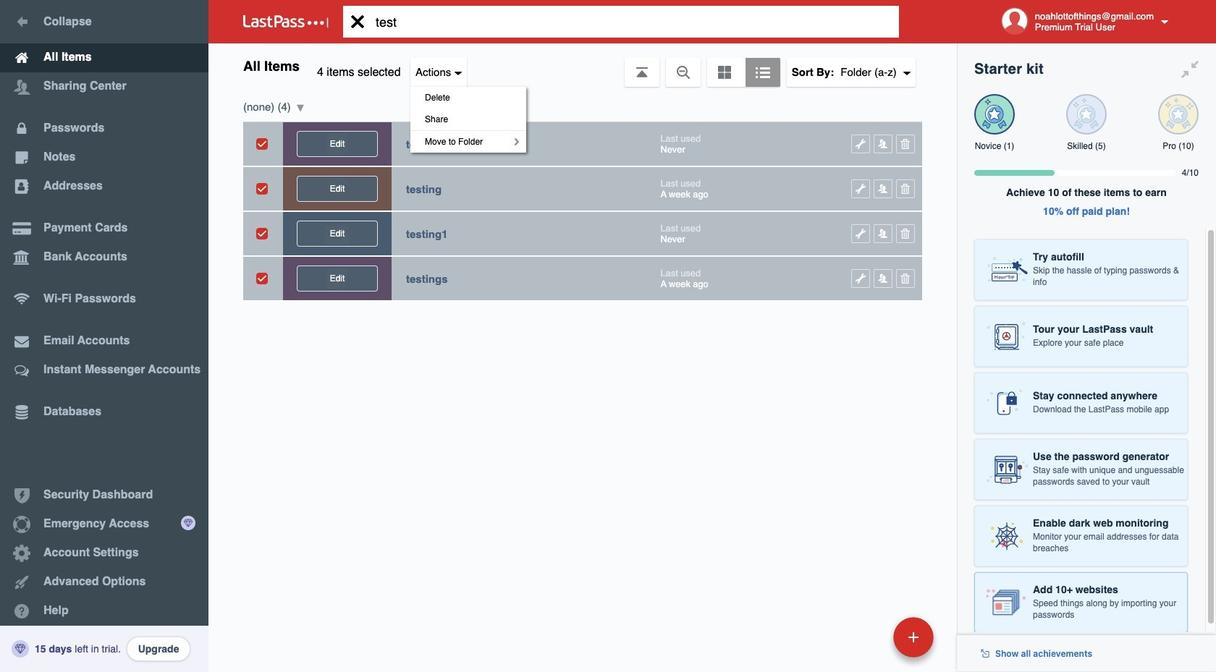 Task type: locate. For each thing, give the bounding box(es) containing it.
clear search image
[[343, 6, 372, 38]]

new item element
[[794, 617, 939, 658]]

main navigation navigation
[[0, 0, 209, 673]]

Search search field
[[343, 6, 922, 38]]

lastpass image
[[243, 15, 329, 28]]

vault options navigation
[[209, 43, 957, 153]]

search my vault text field
[[343, 6, 922, 38]]

new item navigation
[[794, 613, 943, 673]]



